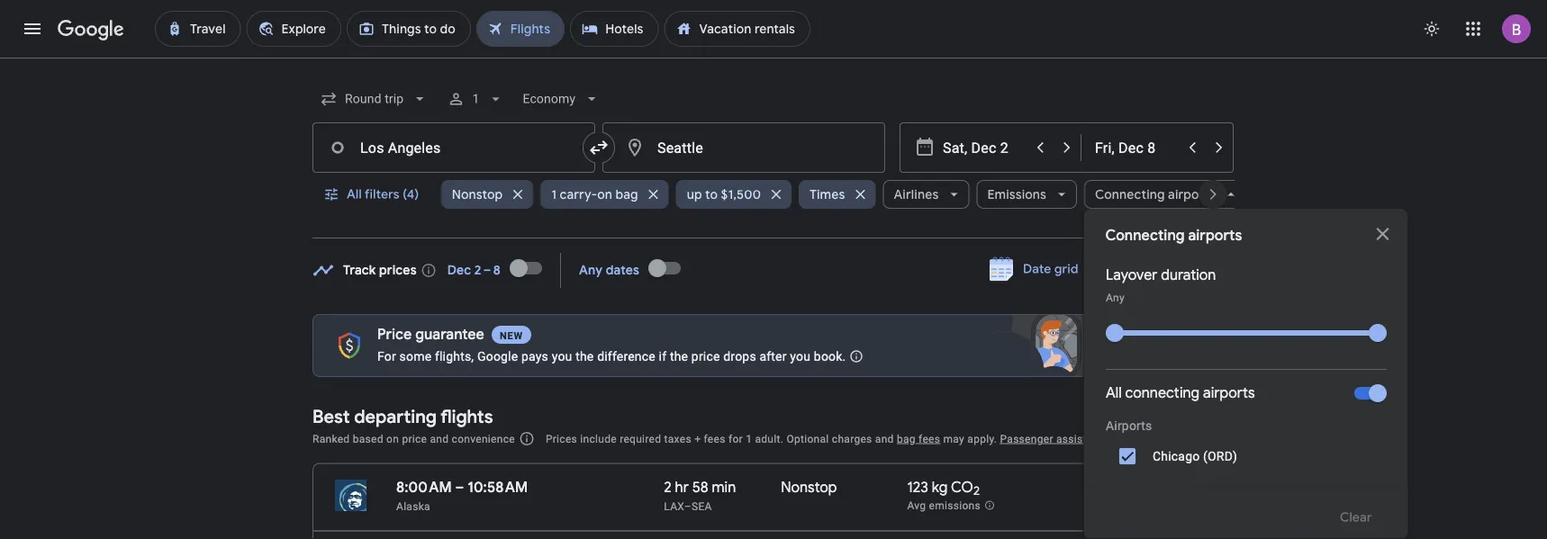 Task type: locate. For each thing, give the bounding box(es) containing it.
if
[[659, 349, 667, 364]]

1 horizontal spatial on
[[597, 186, 612, 203]]

you right pays
[[552, 349, 572, 364]]

0 vertical spatial price
[[1148, 261, 1178, 277]]

any
[[579, 262, 603, 279], [1105, 292, 1124, 304]]

best departing flights
[[312, 405, 493, 428]]

2 inside 123 kg co 2
[[973, 484, 980, 499]]

8:00 am – 10:58 am alaska
[[396, 478, 528, 513]]

1 horizontal spatial the
[[670, 349, 688, 364]]

1 horizontal spatial bag
[[897, 433, 916, 445]]

layover
[[1105, 266, 1157, 285]]

1 inside popup button
[[472, 91, 479, 106]]

airports up (ord)
[[1203, 384, 1255, 403]]

0 vertical spatial all
[[347, 186, 362, 203]]

(ord)
[[1203, 449, 1237, 464]]

nonstop down optional
[[781, 478, 837, 497]]

10:58 am
[[468, 478, 528, 497]]

loading results progress bar
[[0, 58, 1547, 61]]

on down swap origin and destination. "image"
[[597, 186, 612, 203]]

duration
[[1160, 266, 1216, 285]]

price guarantee
[[377, 326, 484, 344]]

2 left hr at the bottom left of page
[[664, 478, 672, 497]]

layover duration any
[[1105, 266, 1216, 304]]

the
[[576, 349, 594, 364], [670, 349, 688, 364]]

price inside button
[[1148, 261, 1178, 277]]

2 and from the left
[[875, 433, 894, 445]]

the left difference
[[576, 349, 594, 364]]

– right departure time: 8:00 am. text field
[[455, 478, 464, 497]]

airports
[[1168, 186, 1215, 203], [1188, 226, 1242, 245], [1203, 384, 1255, 403]]

connecting airports
[[1095, 186, 1215, 203], [1105, 226, 1242, 245]]

– inside 2 hr 58 min lax – sea
[[684, 500, 692, 513]]

1 carry-on bag button
[[540, 173, 668, 216]]

bag
[[615, 186, 638, 203], [897, 433, 916, 445]]

0 horizontal spatial –
[[455, 478, 464, 497]]

0 vertical spatial on
[[597, 186, 612, 203]]

0 vertical spatial 1
[[472, 91, 479, 106]]

price graph
[[1148, 261, 1217, 277]]

any down the layover
[[1105, 292, 1124, 304]]

emissions
[[929, 500, 981, 513]]

and right charges
[[875, 433, 894, 445]]

Departure text field
[[943, 123, 1026, 172]]

– inside 8:00 am – 10:58 am alaska
[[455, 478, 464, 497]]

None text field
[[312, 122, 595, 173], [602, 122, 885, 173], [312, 122, 595, 173], [602, 122, 885, 173]]

connecting
[[1095, 186, 1165, 203], [1105, 226, 1185, 245]]

123
[[907, 478, 928, 497]]

0 vertical spatial nonstop
[[451, 186, 502, 203]]

price for price graph
[[1148, 261, 1178, 277]]

1 horizontal spatial all
[[1105, 384, 1121, 403]]

0 horizontal spatial on
[[386, 433, 399, 445]]

any left dates
[[579, 262, 603, 279]]

dates
[[606, 262, 639, 279]]

on
[[597, 186, 612, 203], [386, 433, 399, 445]]

2 – 8
[[474, 262, 501, 279]]

1 horizontal spatial 2
[[973, 484, 980, 499]]

2 horizontal spatial 1
[[746, 433, 752, 445]]

0 horizontal spatial 2
[[664, 478, 672, 497]]

any inside layover duration any
[[1105, 292, 1124, 304]]

bag right carry-
[[615, 186, 638, 203]]

avg
[[907, 500, 926, 513]]

emissions button
[[976, 173, 1077, 216]]

passenger assistance button
[[1000, 433, 1111, 445]]

and down flights
[[430, 433, 449, 445]]

price left drops
[[691, 349, 720, 364]]

0 vertical spatial connecting airports
[[1095, 186, 1215, 203]]

airports down return text box
[[1168, 186, 1215, 203]]

price
[[1148, 261, 1178, 277], [377, 326, 412, 344]]

1 vertical spatial on
[[386, 433, 399, 445]]

– down hr at the bottom left of page
[[684, 500, 692, 513]]

some
[[399, 349, 432, 364]]

2 inside 2 hr 58 min lax – sea
[[664, 478, 672, 497]]

0 vertical spatial –
[[455, 478, 464, 497]]

times button
[[798, 173, 875, 216]]

1
[[472, 91, 479, 106], [551, 186, 556, 203], [746, 433, 752, 445]]

0 horizontal spatial you
[[552, 349, 572, 364]]

1 vertical spatial price
[[402, 433, 427, 445]]

1 horizontal spatial you
[[790, 349, 811, 364]]

leaves los angeles international airport at 8:00 am on saturday, december 2 and arrives at seattle-tacoma international airport at 10:58 am on saturday, december 2. element
[[396, 478, 528, 497]]

None field
[[312, 83, 436, 115], [515, 83, 608, 115], [312, 83, 436, 115], [515, 83, 608, 115]]

required
[[620, 433, 661, 445]]

1 horizontal spatial and
[[875, 433, 894, 445]]

1 horizontal spatial fees
[[919, 433, 940, 445]]

0 vertical spatial bag
[[615, 186, 638, 203]]

times
[[809, 186, 845, 203]]

all filters (4) button
[[312, 173, 433, 216]]

1 carry-on bag
[[551, 186, 638, 203]]

on inside popup button
[[597, 186, 612, 203]]

1 vertical spatial connecting
[[1105, 226, 1185, 245]]

1 the from the left
[[576, 349, 594, 364]]

flights,
[[435, 349, 474, 364]]

2 you from the left
[[790, 349, 811, 364]]

0 horizontal spatial bag
[[615, 186, 638, 203]]

1 horizontal spatial nonstop
[[781, 478, 837, 497]]

all left filters
[[347, 186, 362, 203]]

chicago
[[1152, 449, 1199, 464]]

1 horizontal spatial price
[[691, 349, 720, 364]]

0 horizontal spatial nonstop
[[451, 186, 502, 203]]

0 horizontal spatial all
[[347, 186, 362, 203]]

connecting airports down return text box
[[1095, 186, 1215, 203]]

fees left may
[[919, 433, 940, 445]]

0 vertical spatial airports
[[1168, 186, 1215, 203]]

on inside best departing flights main content
[[386, 433, 399, 445]]

0 horizontal spatial price
[[377, 326, 412, 344]]

best departing flights main content
[[312, 247, 1235, 539]]

1 vertical spatial –
[[684, 500, 692, 513]]

128 US dollars text field
[[1131, 478, 1162, 497]]

filters
[[365, 186, 400, 203]]

airports up graph
[[1188, 226, 1242, 245]]

0 horizontal spatial and
[[430, 433, 449, 445]]

dec
[[447, 262, 471, 279]]

fees right +
[[704, 433, 725, 445]]

sea
[[692, 500, 712, 513]]

and
[[430, 433, 449, 445], [875, 433, 894, 445]]

nonstop inside best departing flights main content
[[781, 478, 837, 497]]

all up airports at right
[[1105, 384, 1121, 403]]

1 fees from the left
[[704, 433, 725, 445]]

1 inside popup button
[[551, 186, 556, 203]]

1 vertical spatial price
[[377, 326, 412, 344]]

airports inside connecting airports popup button
[[1168, 186, 1215, 203]]

on down the departing
[[386, 433, 399, 445]]

0 vertical spatial any
[[579, 262, 603, 279]]

2 vertical spatial 1
[[746, 433, 752, 445]]

next image
[[1191, 173, 1235, 216]]

price down the best departing flights
[[402, 433, 427, 445]]

for
[[728, 433, 743, 445]]

Departure time: 8:00 AM. text field
[[396, 478, 452, 497]]

1 vertical spatial nonstop
[[781, 478, 837, 497]]

0 vertical spatial connecting
[[1095, 186, 1165, 203]]

you right "after"
[[790, 349, 811, 364]]

all inside button
[[347, 186, 362, 203]]

kg
[[932, 478, 948, 497]]

1 vertical spatial 1
[[551, 186, 556, 203]]

include
[[580, 433, 617, 445]]

connecting down return text box
[[1095, 186, 1165, 203]]

2 vertical spatial airports
[[1203, 384, 1255, 403]]

1 vertical spatial all
[[1105, 384, 1121, 403]]

1 horizontal spatial –
[[684, 500, 692, 513]]

airlines button
[[882, 173, 969, 216]]

2
[[664, 478, 672, 497], [973, 484, 980, 499]]

ranked
[[312, 433, 350, 445]]

0 horizontal spatial fees
[[704, 433, 725, 445]]

total duration 2 hr 58 min. element
[[664, 478, 781, 499]]

bag left may
[[897, 433, 916, 445]]

2 fees from the left
[[919, 433, 940, 445]]

None search field
[[312, 77, 1408, 539]]

1 horizontal spatial 1
[[551, 186, 556, 203]]

all
[[347, 186, 362, 203], [1105, 384, 1121, 403]]

1 vertical spatial any
[[1105, 292, 1124, 304]]

price
[[691, 349, 720, 364], [402, 433, 427, 445]]

charges
[[832, 433, 872, 445]]

1 vertical spatial bag
[[897, 433, 916, 445]]

0 horizontal spatial 1
[[472, 91, 479, 106]]

2 up emissions on the bottom of the page
[[973, 484, 980, 499]]

nonstop right the (4)
[[451, 186, 502, 203]]

none search field containing connecting airports
[[312, 77, 1408, 539]]

grid
[[1054, 261, 1079, 277]]

1 horizontal spatial any
[[1105, 292, 1124, 304]]

the right if
[[670, 349, 688, 364]]

emissions
[[987, 186, 1046, 203]]

swap origin and destination. image
[[588, 137, 610, 158]]

123 kg co 2
[[907, 478, 980, 499]]

price graph button
[[1101, 253, 1231, 285]]

$1,500
[[720, 186, 761, 203]]

connecting up price graph button
[[1105, 226, 1185, 245]]

1 horizontal spatial price
[[1148, 261, 1178, 277]]

you
[[552, 349, 572, 364], [790, 349, 811, 364]]

connecting airports up price graph button
[[1105, 226, 1242, 245]]

0 horizontal spatial any
[[579, 262, 603, 279]]

0 horizontal spatial the
[[576, 349, 594, 364]]

change appearance image
[[1410, 7, 1453, 50]]

new
[[500, 330, 523, 341]]

learn more about ranking image
[[519, 431, 535, 447]]



Task type: describe. For each thing, give the bounding box(es) containing it.
2 the from the left
[[670, 349, 688, 364]]

track prices
[[343, 262, 417, 279]]

up
[[686, 186, 702, 203]]

1 button
[[440, 77, 512, 121]]

prices include required taxes + fees for 1 adult. optional charges and bag fees may apply. passenger assistance
[[546, 433, 1111, 445]]

to
[[705, 186, 717, 203]]

close dialog image
[[1372, 223, 1393, 245]]

chicago (ord)
[[1152, 449, 1237, 464]]

1 for 1 carry-on bag
[[551, 186, 556, 203]]

based
[[353, 433, 383, 445]]

graph
[[1182, 261, 1217, 277]]

prices
[[379, 262, 417, 279]]

$128
[[1131, 478, 1162, 497]]

drops
[[723, 349, 756, 364]]

connecting airports button
[[1084, 173, 1246, 216]]

all filters (4)
[[347, 186, 419, 203]]

0 horizontal spatial price
[[402, 433, 427, 445]]

guarantee
[[415, 326, 484, 344]]

Arrival time: 10:58 AM. text field
[[468, 478, 528, 497]]

bag inside popup button
[[615, 186, 638, 203]]

optional
[[787, 433, 829, 445]]

connecting airports inside popup button
[[1095, 186, 1215, 203]]

Return text field
[[1095, 123, 1178, 172]]

min
[[712, 478, 736, 497]]

on for based
[[386, 433, 399, 445]]

date
[[1023, 261, 1051, 277]]

2 hr 58 min lax – sea
[[664, 478, 736, 513]]

all for all connecting airports
[[1105, 384, 1121, 403]]

any dates
[[579, 262, 639, 279]]

find the best price region
[[312, 247, 1235, 300]]

co
[[951, 478, 973, 497]]

departing
[[354, 405, 437, 428]]

date grid
[[1023, 261, 1079, 277]]

best
[[312, 405, 350, 428]]

any inside find the best price region
[[579, 262, 603, 279]]

avg emissions
[[907, 500, 981, 513]]

1 for 1
[[472, 91, 479, 106]]

for
[[377, 349, 396, 364]]

pays
[[521, 349, 548, 364]]

1 vertical spatial connecting airports
[[1105, 226, 1242, 245]]

assistance
[[1056, 433, 1111, 445]]

58
[[692, 478, 708, 497]]

bag fees button
[[897, 433, 940, 445]]

1 vertical spatial airports
[[1188, 226, 1242, 245]]

on for carry-
[[597, 186, 612, 203]]

lax
[[664, 500, 684, 513]]

all connecting airports
[[1105, 384, 1255, 403]]

airports
[[1105, 418, 1152, 433]]

google
[[477, 349, 518, 364]]

connecting
[[1125, 384, 1199, 403]]

taxes
[[664, 433, 691, 445]]

for some flights, google pays you the difference if the price drops after you book.
[[377, 349, 846, 364]]

nonstop inside nonstop "popup button"
[[451, 186, 502, 203]]

1 you from the left
[[552, 349, 572, 364]]

difference
[[597, 349, 655, 364]]

alaska
[[396, 500, 430, 513]]

apply.
[[967, 433, 997, 445]]

adult.
[[755, 433, 784, 445]]

nonstop flight. element
[[781, 478, 837, 499]]

up to $1,500 button
[[676, 173, 791, 216]]

up to $1,500
[[686, 186, 761, 203]]

main menu image
[[22, 18, 43, 40]]

flights
[[441, 405, 493, 428]]

convenience
[[452, 433, 515, 445]]

learn more about price guarantee image
[[835, 335, 878, 378]]

prices
[[546, 433, 577, 445]]

1 and from the left
[[430, 433, 449, 445]]

New feature text field
[[492, 326, 531, 344]]

+
[[694, 433, 701, 445]]

may
[[943, 433, 964, 445]]

nonstop button
[[441, 173, 533, 216]]

price for price guarantee
[[377, 326, 412, 344]]

track
[[343, 262, 376, 279]]

ranked based on price and convenience
[[312, 433, 515, 445]]

all for all filters (4)
[[347, 186, 362, 203]]

bag inside best departing flights main content
[[897, 433, 916, 445]]

passenger
[[1000, 433, 1053, 445]]

airlines
[[893, 186, 938, 203]]

8:00 am
[[396, 478, 452, 497]]

1 inside best departing flights main content
[[746, 433, 752, 445]]

dec 2 – 8
[[447, 262, 501, 279]]

(4)
[[403, 186, 419, 203]]

hr
[[675, 478, 689, 497]]

after
[[760, 349, 787, 364]]

book.
[[814, 349, 846, 364]]

carry-
[[559, 186, 597, 203]]

connecting inside popup button
[[1095, 186, 1165, 203]]

learn more about tracked prices image
[[420, 262, 437, 279]]

0 vertical spatial price
[[691, 349, 720, 364]]

date grid button
[[976, 253, 1093, 285]]



Task type: vqa. For each thing, say whether or not it's contained in the screenshot.
the Connecting airports within Connecting airports popup button
yes



